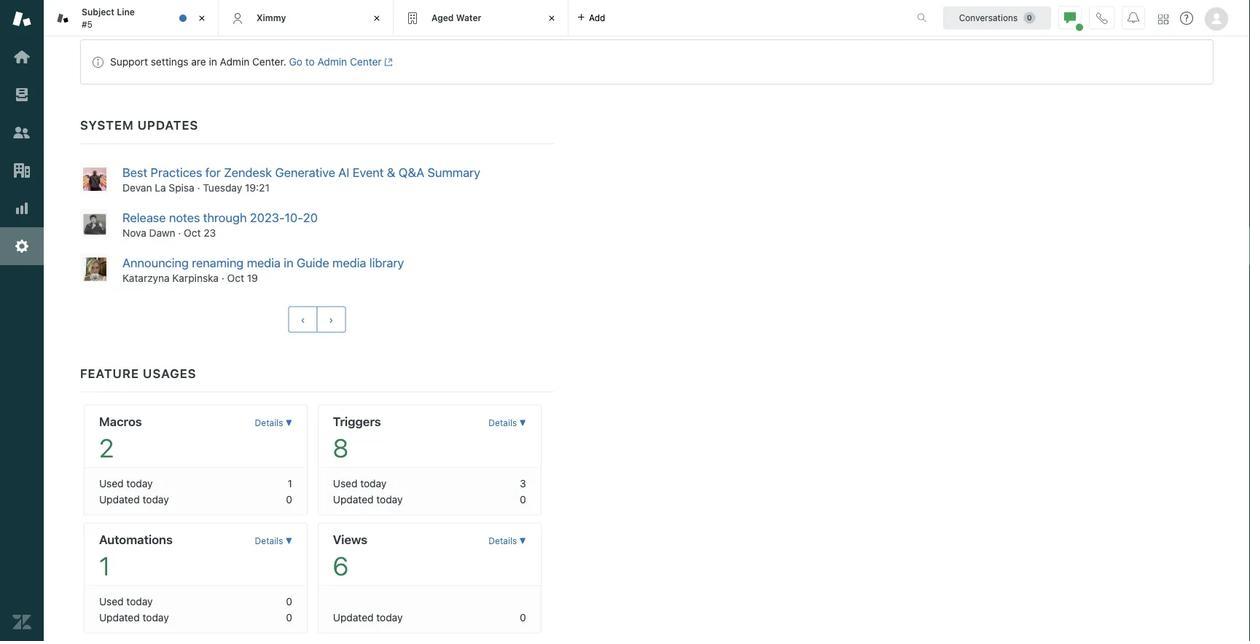 Task type: vqa. For each thing, say whether or not it's contained in the screenshot.
unsolved to the bottom
no



Task type: describe. For each thing, give the bounding box(es) containing it.
water
[[456, 13, 482, 23]]

used for 1
[[99, 596, 124, 608]]

› button
[[317, 307, 346, 333]]

›
[[329, 314, 334, 326]]

through
[[203, 211, 247, 225]]

line
[[117, 7, 135, 17]]

details ▼ for 2
[[255, 419, 292, 429]]

usages
[[143, 366, 197, 381]]

used today for 8
[[333, 478, 387, 490]]

practices
[[151, 166, 202, 180]]

1 horizontal spatial 1
[[288, 478, 292, 490]]

2 media from the left
[[333, 256, 366, 270]]

details for 1
[[255, 537, 283, 547]]

tabs tab list
[[44, 0, 902, 36]]

updated today for 1
[[99, 612, 169, 624]]

tuesday
[[203, 182, 242, 194]]

la
[[155, 182, 166, 194]]

1 admin from the left
[[220, 56, 250, 68]]

karpinska
[[172, 272, 219, 284]]

spisa
[[169, 182, 194, 194]]

&
[[387, 166, 396, 180]]

system
[[80, 118, 134, 133]]

go to admin center link
[[289, 56, 393, 68]]

views
[[333, 533, 368, 547]]

main element
[[0, 0, 44, 642]]

details for 6
[[489, 537, 517, 547]]

1 media from the left
[[247, 256, 281, 270]]

0 for 2
[[286, 494, 292, 506]]

notifications image
[[1128, 12, 1140, 24]]

19:21
[[245, 182, 270, 194]]

for
[[206, 166, 221, 180]]

updated for 1
[[99, 612, 140, 624]]

details for 8
[[489, 419, 517, 429]]

0 for 1
[[286, 612, 292, 624]]

details ▼ for 6
[[489, 537, 526, 547]]

updated for 8
[[333, 494, 374, 506]]

updates
[[138, 118, 198, 133]]

get started image
[[12, 47, 31, 66]]

#5
[[82, 19, 93, 29]]

summary
[[428, 166, 481, 180]]

▼ for 8
[[520, 419, 526, 429]]

automations 1
[[99, 533, 173, 581]]

q&a
[[399, 166, 425, 180]]

reporting image
[[12, 199, 31, 218]]

conversations button
[[944, 6, 1052, 30]]

settings
[[151, 56, 189, 68]]

tab containing subject line
[[44, 0, 219, 36]]

triggers 8
[[333, 415, 381, 463]]

used for 8
[[333, 478, 358, 490]]

used today for 2
[[99, 478, 153, 490]]

event
[[353, 166, 384, 180]]

to
[[305, 56, 315, 68]]

zendesk image
[[12, 613, 31, 632]]

views 6
[[333, 533, 368, 581]]

(opens in a new tab) image
[[382, 58, 393, 67]]

updated for 6
[[333, 612, 374, 624]]

are
[[191, 56, 206, 68]]

macros
[[99, 415, 142, 429]]

add button
[[569, 0, 614, 36]]

0 for 8
[[520, 494, 526, 506]]

go to admin center
[[289, 56, 382, 68]]

triggers
[[333, 415, 381, 429]]

subject
[[82, 7, 115, 17]]

23
[[204, 227, 216, 239]]

aged
[[432, 13, 454, 23]]

feature usages
[[80, 366, 197, 381]]

organizations image
[[12, 161, 31, 180]]

zendesk support image
[[12, 9, 31, 28]]

close image inside aged water tab
[[545, 11, 559, 26]]

2
[[99, 433, 114, 463]]

▼ for 6
[[520, 537, 526, 547]]

status containing support settings are in admin center.
[[80, 40, 1214, 85]]

‹
[[301, 314, 305, 326]]

close image
[[370, 11, 384, 26]]

center
[[350, 56, 382, 68]]

go
[[289, 56, 303, 68]]

updated for 2
[[99, 494, 140, 506]]



Task type: locate. For each thing, give the bounding box(es) containing it.
oct down notes
[[184, 227, 201, 239]]

details ▼ for 1
[[255, 537, 292, 547]]

release
[[123, 211, 166, 225]]

admin left center.
[[220, 56, 250, 68]]

updated today up views
[[333, 494, 403, 506]]

▼ left triggers
[[286, 419, 292, 429]]

used
[[99, 478, 124, 490], [333, 478, 358, 490], [99, 596, 124, 608]]

details for 2
[[255, 419, 283, 429]]

dawn
[[149, 227, 175, 239]]

conversations
[[960, 13, 1018, 23]]

aged water tab
[[394, 0, 569, 36]]

‹ button
[[288, 307, 318, 333]]

1
[[288, 478, 292, 490], [99, 551, 110, 581]]

zendesk products image
[[1159, 14, 1169, 24]]

updated today down automations 1 on the left bottom of page
[[99, 612, 169, 624]]

announcing
[[123, 256, 189, 270]]

1 close image from the left
[[195, 11, 209, 26]]

2 admin from the left
[[318, 56, 347, 68]]

best
[[123, 166, 147, 180]]

1 vertical spatial oct
[[227, 272, 244, 284]]

updated today for 8
[[333, 494, 403, 506]]

ximmy
[[257, 13, 286, 23]]

used down 2
[[99, 478, 124, 490]]

aged water
[[432, 13, 482, 23]]

updated today
[[99, 494, 169, 506], [333, 494, 403, 506], [99, 612, 169, 624], [333, 612, 403, 624]]

updated down automations 1 on the left bottom of page
[[99, 612, 140, 624]]

zendesk
[[224, 166, 272, 180]]

get help image
[[1181, 12, 1194, 25]]

center.
[[252, 56, 286, 68]]

button displays agent's chat status as online. image
[[1065, 12, 1076, 24]]

generative
[[275, 166, 335, 180]]

1 horizontal spatial oct
[[227, 272, 244, 284]]

today
[[126, 478, 153, 490], [360, 478, 387, 490], [143, 494, 169, 506], [377, 494, 403, 506], [126, 596, 153, 608], [143, 612, 169, 624], [377, 612, 403, 624]]

close image up 'are'
[[195, 11, 209, 26]]

updated today for 6
[[333, 612, 403, 624]]

▼ up 3
[[520, 419, 526, 429]]

in
[[209, 56, 217, 68], [284, 256, 294, 270]]

katarzyna
[[123, 272, 170, 284]]

release notes through 2023-10-20
[[123, 211, 318, 225]]

close image
[[195, 11, 209, 26], [545, 11, 559, 26]]

nova dawn
[[123, 227, 175, 239]]

2 close image from the left
[[545, 11, 559, 26]]

support settings are in admin center.
[[110, 56, 286, 68]]

best practices for zendesk generative ai event & q&a summary
[[123, 166, 481, 180]]

6
[[333, 551, 349, 581]]

20
[[303, 211, 318, 225]]

feature
[[80, 366, 139, 381]]

katarzyna karpinska
[[123, 272, 219, 284]]

in right 'are'
[[209, 56, 217, 68]]

8
[[333, 433, 349, 463]]

1 horizontal spatial close image
[[545, 11, 559, 26]]

subject line #5
[[82, 7, 135, 29]]

0 for 6
[[520, 612, 526, 624]]

support
[[110, 56, 148, 68]]

1 horizontal spatial admin
[[318, 56, 347, 68]]

used down 8 on the left of page
[[333, 478, 358, 490]]

oct for notes
[[184, 227, 201, 239]]

used today for 1
[[99, 596, 153, 608]]

oct 19
[[227, 272, 258, 284]]

in left guide
[[284, 256, 294, 270]]

oct
[[184, 227, 201, 239], [227, 272, 244, 284]]

0 vertical spatial oct
[[184, 227, 201, 239]]

1 horizontal spatial in
[[284, 256, 294, 270]]

1 vertical spatial in
[[284, 256, 294, 270]]

customers image
[[12, 123, 31, 142]]

3
[[520, 478, 526, 490]]

0 vertical spatial 1
[[288, 478, 292, 490]]

0
[[286, 494, 292, 506], [520, 494, 526, 506], [286, 596, 292, 608], [286, 612, 292, 624], [520, 612, 526, 624]]

▼ left views
[[286, 537, 292, 547]]

▼
[[286, 419, 292, 429], [520, 419, 526, 429], [286, 537, 292, 547], [520, 537, 526, 547]]

macros 2
[[99, 415, 142, 463]]

nova
[[123, 227, 146, 239]]

tuesday 19:21
[[203, 182, 270, 194]]

used today down 8 on the left of page
[[333, 478, 387, 490]]

used for 2
[[99, 478, 124, 490]]

0 vertical spatial in
[[209, 56, 217, 68]]

status
[[80, 40, 1214, 85]]

0 horizontal spatial in
[[209, 56, 217, 68]]

details
[[255, 419, 283, 429], [489, 419, 517, 429], [255, 537, 283, 547], [489, 537, 517, 547]]

updated
[[99, 494, 140, 506], [333, 494, 374, 506], [99, 612, 140, 624], [333, 612, 374, 624]]

admin
[[220, 56, 250, 68], [318, 56, 347, 68]]

media
[[247, 256, 281, 270], [333, 256, 366, 270]]

notes
[[169, 211, 200, 225]]

devan
[[123, 182, 152, 194]]

close image inside tab
[[195, 11, 209, 26]]

updated up automations
[[99, 494, 140, 506]]

▼ for 1
[[286, 537, 292, 547]]

details ▼
[[255, 419, 292, 429], [489, 419, 526, 429], [255, 537, 292, 547], [489, 537, 526, 547]]

oct for renaming
[[227, 272, 244, 284]]

used today
[[99, 478, 153, 490], [333, 478, 387, 490], [99, 596, 153, 608]]

updated today down 6
[[333, 612, 403, 624]]

1 horizontal spatial media
[[333, 256, 366, 270]]

in for admin
[[209, 56, 217, 68]]

automations
[[99, 533, 173, 547]]

19
[[247, 272, 258, 284]]

10-
[[285, 211, 303, 225]]

▼ for 2
[[286, 419, 292, 429]]

renaming
[[192, 256, 244, 270]]

oct 23
[[184, 227, 216, 239]]

updated today up automations
[[99, 494, 169, 506]]

ximmy tab
[[219, 0, 394, 36]]

used today down automations 1 on the left bottom of page
[[99, 596, 153, 608]]

0 horizontal spatial admin
[[220, 56, 250, 68]]

oct left 19
[[227, 272, 244, 284]]

0 horizontal spatial media
[[247, 256, 281, 270]]

announcing renaming media in guide media library
[[123, 256, 404, 270]]

admin image
[[12, 237, 31, 256]]

in for guide
[[284, 256, 294, 270]]

0 horizontal spatial 1
[[99, 551, 110, 581]]

ai
[[339, 166, 350, 180]]

updated up views
[[333, 494, 374, 506]]

tab
[[44, 0, 219, 36]]

details ▼ for 8
[[489, 419, 526, 429]]

used today down 2
[[99, 478, 153, 490]]

0 horizontal spatial close image
[[195, 11, 209, 26]]

library
[[370, 256, 404, 270]]

admin right to on the left top of the page
[[318, 56, 347, 68]]

add
[[589, 13, 606, 23]]

▼ down 3
[[520, 537, 526, 547]]

devan la spisa
[[123, 182, 194, 194]]

1 vertical spatial 1
[[99, 551, 110, 581]]

system updates
[[80, 118, 198, 133]]

used down automations 1 on the left bottom of page
[[99, 596, 124, 608]]

0 horizontal spatial oct
[[184, 227, 201, 239]]

close image left add dropdown button
[[545, 11, 559, 26]]

guide
[[297, 256, 329, 270]]

views image
[[12, 85, 31, 104]]

1 inside automations 1
[[99, 551, 110, 581]]

media up 19
[[247, 256, 281, 270]]

updated down 6
[[333, 612, 374, 624]]

media right guide
[[333, 256, 366, 270]]

updated today for 2
[[99, 494, 169, 506]]

2023-
[[250, 211, 285, 225]]



